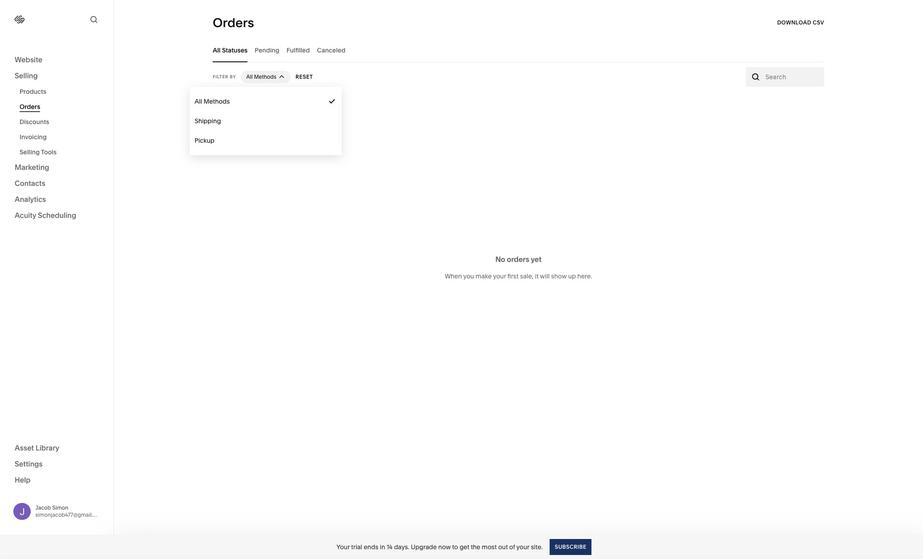 Task type: vqa. For each thing, say whether or not it's contained in the screenshot.
the download
yes



Task type: describe. For each thing, give the bounding box(es) containing it.
selling link
[[15, 71, 99, 81]]

now
[[438, 543, 451, 551]]

pending button
[[255, 38, 279, 62]]

help
[[15, 476, 31, 484]]

acuity scheduling
[[15, 211, 76, 220]]

download
[[777, 19, 811, 26]]

download csv button
[[777, 15, 824, 31]]

days.
[[394, 543, 409, 551]]

sale,
[[520, 272, 533, 280]]

products link
[[20, 84, 104, 99]]

tab list containing all statuses
[[213, 38, 824, 62]]

website
[[15, 55, 42, 64]]

contacts
[[15, 179, 45, 188]]

asset library
[[15, 443, 59, 452]]

statuses
[[222, 46, 248, 54]]

get
[[460, 543, 469, 551]]

invoicing link
[[20, 130, 104, 145]]

reset
[[296, 73, 313, 80]]

selling tools link
[[20, 145, 104, 160]]

here.
[[577, 272, 592, 280]]

invoicing
[[20, 133, 47, 141]]

by
[[230, 74, 236, 79]]

show
[[551, 272, 567, 280]]

pending
[[255, 46, 279, 54]]

all statuses button
[[213, 38, 248, 62]]

jacob
[[35, 505, 51, 511]]

trial
[[351, 543, 362, 551]]

all inside button
[[213, 46, 221, 54]]

fulfilled
[[286, 46, 310, 54]]

0 vertical spatial all methods
[[246, 73, 276, 80]]

to
[[452, 543, 458, 551]]

jacob simon simonjacob477@gmail.com
[[35, 505, 104, 518]]

Search field
[[765, 72, 819, 82]]

will
[[540, 272, 550, 280]]

website link
[[15, 55, 99, 65]]

help link
[[15, 475, 31, 485]]

it
[[535, 272, 539, 280]]

tools
[[41, 148, 57, 156]]

first
[[508, 272, 519, 280]]

orders
[[507, 255, 529, 264]]

download csv
[[777, 19, 824, 26]]

selling for selling tools
[[20, 148, 40, 156]]

out
[[498, 543, 508, 551]]

you
[[463, 272, 474, 280]]

all statuses
[[213, 46, 248, 54]]

the
[[471, 543, 480, 551]]

discounts link
[[20, 114, 104, 130]]

analytics link
[[15, 194, 99, 205]]

most
[[482, 543, 497, 551]]

no orders yet
[[495, 255, 542, 264]]

pickup
[[195, 137, 214, 145]]

settings link
[[15, 459, 99, 470]]

marketing link
[[15, 162, 99, 173]]

upgrade
[[411, 543, 437, 551]]

analytics
[[15, 195, 46, 204]]



Task type: locate. For each thing, give the bounding box(es) containing it.
methods
[[254, 73, 276, 80], [204, 97, 230, 105]]

orders link
[[20, 99, 104, 114]]

marketing
[[15, 163, 49, 172]]

filter
[[213, 74, 228, 79]]

selling
[[15, 71, 38, 80], [20, 148, 40, 156]]

your
[[337, 543, 350, 551]]

when
[[445, 272, 462, 280]]

2 vertical spatial all
[[195, 97, 202, 105]]

2 horizontal spatial all
[[246, 73, 253, 80]]

asset
[[15, 443, 34, 452]]

canceled
[[317, 46, 345, 54]]

0 vertical spatial all
[[213, 46, 221, 54]]

all right by
[[246, 73, 253, 80]]

asset library link
[[15, 443, 99, 454]]

1 vertical spatial selling
[[20, 148, 40, 156]]

settings
[[15, 460, 43, 468]]

fulfilled button
[[286, 38, 310, 62]]

1 horizontal spatial methods
[[254, 73, 276, 80]]

1 horizontal spatial orders
[[213, 15, 254, 30]]

subscribe button
[[550, 539, 591, 555]]

acuity
[[15, 211, 36, 220]]

simonjacob477@gmail.com
[[35, 512, 104, 518]]

scheduling
[[38, 211, 76, 220]]

library
[[36, 443, 59, 452]]

0 horizontal spatial all methods
[[195, 97, 230, 105]]

tab list
[[213, 38, 824, 62]]

products
[[20, 88, 46, 96]]

1 vertical spatial orders
[[20, 103, 40, 111]]

selling up marketing
[[20, 148, 40, 156]]

shipping
[[195, 117, 221, 125]]

your right 'of'
[[516, 543, 529, 551]]

make
[[476, 272, 492, 280]]

discounts
[[20, 118, 49, 126]]

yet
[[531, 255, 542, 264]]

0 horizontal spatial all
[[195, 97, 202, 105]]

simon
[[52, 505, 68, 511]]

0 vertical spatial methods
[[254, 73, 276, 80]]

methods up shipping
[[204, 97, 230, 105]]

all methods
[[246, 73, 276, 80], [195, 97, 230, 105]]

0 horizontal spatial methods
[[204, 97, 230, 105]]

1 vertical spatial all
[[246, 73, 253, 80]]

all up shipping
[[195, 97, 202, 105]]

selling for selling
[[15, 71, 38, 80]]

ends
[[364, 543, 378, 551]]

selling down website at top left
[[15, 71, 38, 80]]

all
[[213, 46, 221, 54], [246, 73, 253, 80], [195, 97, 202, 105]]

in
[[380, 543, 385, 551]]

acuity scheduling link
[[15, 211, 99, 221]]

0 horizontal spatial your
[[493, 272, 506, 280]]

all methods down pending button
[[246, 73, 276, 80]]

1 vertical spatial all methods
[[195, 97, 230, 105]]

subscribe
[[555, 544, 586, 550]]

when you make your first sale, it will show up here.
[[445, 272, 592, 280]]

0 vertical spatial selling
[[15, 71, 38, 80]]

1 horizontal spatial all
[[213, 46, 221, 54]]

no
[[495, 255, 505, 264]]

your left first on the right
[[493, 272, 506, 280]]

your
[[493, 272, 506, 280], [516, 543, 529, 551]]

orders up statuses
[[213, 15, 254, 30]]

up
[[568, 272, 576, 280]]

1 horizontal spatial your
[[516, 543, 529, 551]]

canceled button
[[317, 38, 345, 62]]

your trial ends in 14 days. upgrade now to get the most out of your site.
[[337, 543, 543, 551]]

orders
[[213, 15, 254, 30], [20, 103, 40, 111]]

1 vertical spatial your
[[516, 543, 529, 551]]

site.
[[531, 543, 543, 551]]

csv
[[813, 19, 824, 26]]

filter by
[[213, 74, 236, 79]]

reset button
[[296, 69, 313, 85]]

0 vertical spatial your
[[493, 272, 506, 280]]

contacts link
[[15, 178, 99, 189]]

of
[[509, 543, 515, 551]]

orders down products
[[20, 103, 40, 111]]

14
[[387, 543, 393, 551]]

all left statuses
[[213, 46, 221, 54]]

1 horizontal spatial all methods
[[246, 73, 276, 80]]

methods down pending button
[[254, 73, 276, 80]]

1 vertical spatial methods
[[204, 97, 230, 105]]

all methods up shipping
[[195, 97, 230, 105]]

0 horizontal spatial orders
[[20, 103, 40, 111]]

selling tools
[[20, 148, 57, 156]]

0 vertical spatial orders
[[213, 15, 254, 30]]



